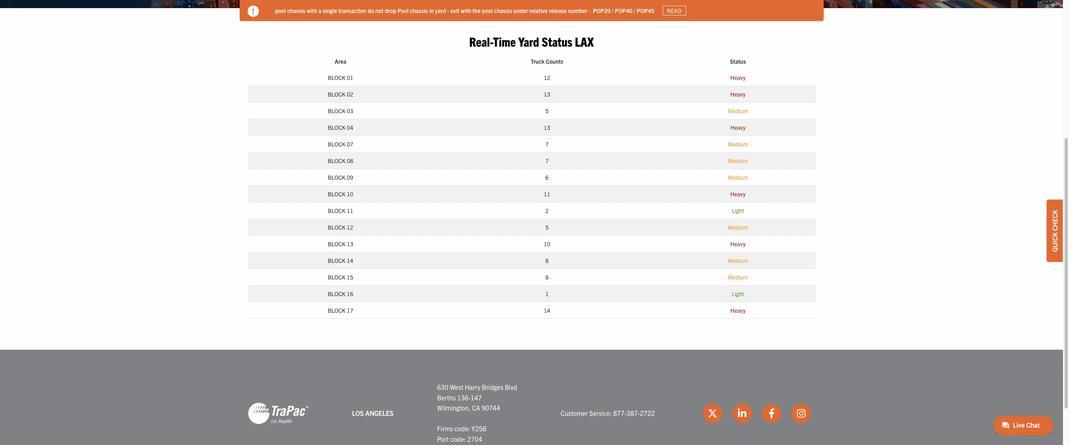 Task type: locate. For each thing, give the bounding box(es) containing it.
1 vertical spatial 5
[[546, 224, 549, 231]]

pool right solid image at top
[[275, 7, 286, 14]]

2 vertical spatial 13
[[347, 240, 354, 248]]

7 medium from the top
[[728, 274, 749, 281]]

0 horizontal spatial 10
[[347, 190, 354, 198]]

1 vertical spatial 11
[[347, 207, 354, 214]]

1 7 from the top
[[546, 140, 549, 148]]

4 medium from the top
[[728, 174, 749, 181]]

footer
[[0, 350, 1064, 445]]

light
[[732, 207, 745, 214], [732, 290, 745, 298]]

yard
[[435, 7, 446, 14]]

2 pool from the left
[[482, 7, 493, 14]]

14 down 1
[[544, 307, 551, 314]]

block left 07
[[328, 140, 346, 148]]

0 horizontal spatial chassis
[[287, 7, 306, 14]]

chassis left under at the left top
[[494, 7, 512, 14]]

medium for block 03
[[728, 107, 749, 114]]

3 heavy from the top
[[731, 124, 746, 131]]

heavy
[[731, 74, 746, 81], [731, 91, 746, 98], [731, 124, 746, 131], [731, 190, 746, 198], [731, 240, 746, 248], [731, 307, 746, 314]]

147
[[471, 394, 482, 402]]

real-time yard status lax
[[470, 33, 594, 49]]

1 5 from the top
[[546, 107, 549, 114]]

10
[[347, 190, 354, 198], [544, 240, 551, 248]]

1 horizontal spatial /
[[634, 7, 636, 14]]

/
[[612, 7, 614, 14], [634, 7, 636, 14]]

10 block from the top
[[328, 224, 346, 231]]

4 block from the top
[[328, 124, 346, 131]]

pool
[[275, 7, 286, 14], [482, 7, 493, 14]]

6 medium from the top
[[728, 257, 749, 264]]

block 17
[[328, 307, 354, 314]]

7 for block 07
[[546, 140, 549, 148]]

block left 15 on the left bottom
[[328, 274, 346, 281]]

block for block 02
[[328, 91, 346, 98]]

a
[[319, 7, 322, 14]]

1 horizontal spatial -
[[589, 7, 591, 14]]

09
[[347, 174, 354, 181]]

2 heavy from the top
[[731, 91, 746, 98]]

counts
[[546, 58, 564, 65]]

block for block 04
[[328, 124, 346, 131]]

block for block 11
[[328, 207, 346, 214]]

11 down block 10
[[347, 207, 354, 214]]

9 block from the top
[[328, 207, 346, 214]]

0 vertical spatial 8
[[546, 257, 549, 264]]

7
[[546, 140, 549, 148], [546, 157, 549, 164]]

/ left pop40
[[612, 7, 614, 14]]

medium for block 08
[[728, 157, 749, 164]]

medium for block 15
[[728, 274, 749, 281]]

with left the
[[461, 7, 472, 14]]

code: right port
[[451, 435, 466, 443]]

do
[[368, 7, 374, 14]]

5 for block 03
[[546, 107, 549, 114]]

block 01
[[328, 74, 354, 81]]

real-
[[470, 33, 493, 49]]

0 horizontal spatial with
[[307, 7, 317, 14]]

1 - from the left
[[448, 7, 449, 14]]

1 vertical spatial 8
[[546, 274, 549, 281]]

2 block from the top
[[328, 91, 346, 98]]

0 vertical spatial 10
[[347, 190, 354, 198]]

14 up 15 on the left bottom
[[347, 257, 354, 264]]

12
[[544, 74, 551, 81], [347, 224, 354, 231]]

1 horizontal spatial chassis
[[410, 7, 428, 14]]

0 horizontal spatial -
[[448, 7, 449, 14]]

5 medium from the top
[[728, 224, 749, 231]]

14
[[347, 257, 354, 264], [544, 307, 551, 314]]

1 vertical spatial 7
[[546, 157, 549, 164]]

block for block 09
[[328, 174, 346, 181]]

2 with from the left
[[461, 7, 472, 14]]

15 block from the top
[[328, 307, 346, 314]]

387-
[[627, 409, 640, 417]]

1 horizontal spatial pool
[[482, 7, 493, 14]]

1 vertical spatial 10
[[544, 240, 551, 248]]

1 medium from the top
[[728, 107, 749, 114]]

2 medium from the top
[[728, 140, 749, 148]]

status
[[542, 33, 573, 49], [730, 58, 746, 65]]

2
[[546, 207, 549, 214]]

0 vertical spatial 13
[[544, 91, 551, 98]]

solid image
[[248, 6, 259, 17]]

block 13
[[328, 240, 354, 248]]

2 light from the top
[[732, 290, 745, 298]]

block left '08'
[[328, 157, 346, 164]]

release
[[549, 7, 567, 14]]

0 horizontal spatial 12
[[347, 224, 354, 231]]

block for block 03
[[328, 107, 346, 114]]

1 horizontal spatial status
[[730, 58, 746, 65]]

3 chassis from the left
[[494, 7, 512, 14]]

chassis
[[287, 7, 306, 14], [410, 7, 428, 14], [494, 7, 512, 14]]

3 medium from the top
[[728, 157, 749, 164]]

medium
[[728, 107, 749, 114], [728, 140, 749, 148], [728, 157, 749, 164], [728, 174, 749, 181], [728, 224, 749, 231], [728, 257, 749, 264], [728, 274, 749, 281]]

03
[[347, 107, 354, 114]]

0 horizontal spatial /
[[612, 7, 614, 14]]

5
[[546, 107, 549, 114], [546, 224, 549, 231]]

drop
[[385, 7, 397, 14]]

1 horizontal spatial 14
[[544, 307, 551, 314]]

2 8 from the top
[[546, 274, 549, 281]]

10 down 09
[[347, 190, 354, 198]]

2 chassis from the left
[[410, 7, 428, 14]]

service:
[[590, 409, 612, 417]]

block down block 10
[[328, 207, 346, 214]]

1 block from the top
[[328, 74, 346, 81]]

0 horizontal spatial 14
[[347, 257, 354, 264]]

los angeles
[[352, 409, 394, 417]]

block left 09
[[328, 174, 346, 181]]

1 light from the top
[[732, 207, 745, 214]]

bridges
[[482, 383, 504, 391]]

single
[[323, 7, 337, 14]]

1 vertical spatial 13
[[544, 124, 551, 131]]

0 horizontal spatial status
[[542, 33, 573, 49]]

block 15
[[328, 274, 354, 281]]

6 block from the top
[[328, 157, 346, 164]]

11 block from the top
[[328, 240, 346, 248]]

medium for block 07
[[728, 140, 749, 148]]

13 block from the top
[[328, 274, 346, 281]]

block left 03
[[328, 107, 346, 114]]

block up block 13
[[328, 224, 346, 231]]

0 vertical spatial light
[[732, 207, 745, 214]]

12 up block 13
[[347, 224, 354, 231]]

2 7 from the top
[[546, 157, 549, 164]]

/ left "pop45"
[[634, 7, 636, 14]]

4 heavy from the top
[[731, 190, 746, 198]]

block 02
[[328, 91, 354, 98]]

10 down '2'
[[544, 240, 551, 248]]

6 heavy from the top
[[731, 307, 746, 314]]

the
[[473, 7, 481, 14]]

heavy for block 04
[[731, 124, 746, 131]]

heavy for block 10
[[731, 190, 746, 198]]

block for block 10
[[328, 190, 346, 198]]

11
[[544, 190, 551, 198], [347, 207, 354, 214]]

block for block 12
[[328, 224, 346, 231]]

1 vertical spatial 14
[[544, 307, 551, 314]]

12 block from the top
[[328, 257, 346, 264]]

1 vertical spatial light
[[732, 290, 745, 298]]

block up block 11
[[328, 190, 346, 198]]

15
[[347, 274, 354, 281]]

13 for block 04
[[544, 124, 551, 131]]

with left a
[[307, 7, 317, 14]]

17
[[347, 307, 354, 314]]

2 - from the left
[[589, 7, 591, 14]]

0 vertical spatial 11
[[544, 190, 551, 198]]

block 07
[[328, 140, 354, 148]]

pop40
[[615, 7, 633, 14]]

0 vertical spatial code:
[[455, 425, 470, 433]]

0 horizontal spatial pool
[[275, 7, 286, 14]]

pool right the
[[482, 7, 493, 14]]

light for 1
[[732, 290, 745, 298]]

2 horizontal spatial chassis
[[494, 7, 512, 14]]

block for block 01
[[328, 74, 346, 81]]

block down block 12
[[328, 240, 346, 248]]

136-
[[458, 394, 471, 402]]

medium for block 12
[[728, 224, 749, 231]]

7 block from the top
[[328, 174, 346, 181]]

footer containing 630 west harry bridges blvd
[[0, 350, 1064, 445]]

0 vertical spatial 7
[[546, 140, 549, 148]]

0 vertical spatial 5
[[546, 107, 549, 114]]

chassis left in
[[410, 7, 428, 14]]

block for block 15
[[328, 274, 346, 281]]

-
[[448, 7, 449, 14], [589, 7, 591, 14]]

block left 04
[[328, 124, 346, 131]]

- right number
[[589, 7, 591, 14]]

quick check
[[1052, 210, 1060, 252]]

90744
[[482, 404, 501, 412]]

3 block from the top
[[328, 107, 346, 114]]

13
[[544, 91, 551, 98], [544, 124, 551, 131], [347, 240, 354, 248]]

code: up 2704
[[455, 425, 470, 433]]

block down block 13
[[328, 257, 346, 264]]

5 heavy from the top
[[731, 240, 746, 248]]

with
[[307, 7, 317, 14], [461, 7, 472, 14]]

11 up '2'
[[544, 190, 551, 198]]

block left 17
[[328, 307, 346, 314]]

block left 02
[[328, 91, 346, 98]]

13 for block 02
[[544, 91, 551, 98]]

block left 01 on the top
[[328, 74, 346, 81]]

5 block from the top
[[328, 140, 346, 148]]

heavy for block 17
[[731, 307, 746, 314]]

16
[[347, 290, 354, 298]]

block left 16
[[328, 290, 346, 298]]

02
[[347, 91, 354, 98]]

14 block from the top
[[328, 290, 346, 298]]

2 5 from the top
[[546, 224, 549, 231]]

1 horizontal spatial with
[[461, 7, 472, 14]]

12 down truck counts
[[544, 74, 551, 81]]

0 vertical spatial status
[[542, 33, 573, 49]]

1 horizontal spatial 11
[[544, 190, 551, 198]]

west
[[450, 383, 464, 391]]

not
[[376, 7, 384, 14]]

los angeles image
[[248, 402, 309, 425]]

877-
[[614, 409, 627, 417]]

heavy for block 01
[[731, 74, 746, 81]]

customer service: 877-387-2722
[[561, 409, 655, 417]]

2722
[[640, 409, 655, 417]]

0 vertical spatial 14
[[347, 257, 354, 264]]

heavy for block 02
[[731, 91, 746, 98]]

1 heavy from the top
[[731, 74, 746, 81]]

- left exit at the top
[[448, 7, 449, 14]]

0 vertical spatial 12
[[544, 74, 551, 81]]

1 horizontal spatial 10
[[544, 240, 551, 248]]

block
[[328, 74, 346, 81], [328, 91, 346, 98], [328, 107, 346, 114], [328, 124, 346, 131], [328, 140, 346, 148], [328, 157, 346, 164], [328, 174, 346, 181], [328, 190, 346, 198], [328, 207, 346, 214], [328, 224, 346, 231], [328, 240, 346, 248], [328, 257, 346, 264], [328, 274, 346, 281], [328, 290, 346, 298], [328, 307, 346, 314]]

1 8 from the top
[[546, 257, 549, 264]]

8 block from the top
[[328, 190, 346, 198]]

code:
[[455, 425, 470, 433], [451, 435, 466, 443]]

chassis left a
[[287, 7, 306, 14]]



Task type: vqa. For each thing, say whether or not it's contained in the screenshot.


Task type: describe. For each thing, give the bounding box(es) containing it.
block for block 17
[[328, 307, 346, 314]]

pop20
[[593, 7, 611, 14]]

read
[[668, 7, 682, 14]]

number
[[568, 7, 587, 14]]

2704
[[468, 435, 483, 443]]

port
[[437, 435, 449, 443]]

firms code:  y258 port code:  2704
[[437, 425, 487, 443]]

quick check link
[[1047, 200, 1064, 262]]

blvd
[[505, 383, 517, 391]]

1 vertical spatial code:
[[451, 435, 466, 443]]

block 16
[[328, 290, 354, 298]]

630
[[437, 383, 449, 391]]

quick
[[1052, 232, 1060, 252]]

block for block 07
[[328, 140, 346, 148]]

yard
[[519, 33, 540, 49]]

1 vertical spatial status
[[730, 58, 746, 65]]

truck counts
[[531, 58, 564, 65]]

wilmington,
[[437, 404, 471, 412]]

5 for block 12
[[546, 224, 549, 231]]

check
[[1052, 210, 1060, 231]]

angeles
[[366, 409, 394, 417]]

medium for block 09
[[728, 174, 749, 181]]

block 08
[[328, 157, 354, 164]]

heavy for block 13
[[731, 240, 746, 248]]

los
[[352, 409, 364, 417]]

block 04
[[328, 124, 354, 131]]

1 chassis from the left
[[287, 7, 306, 14]]

04
[[347, 124, 354, 131]]

08
[[347, 157, 354, 164]]

relative
[[530, 7, 548, 14]]

8 for block 14
[[546, 257, 549, 264]]

ca
[[472, 404, 480, 412]]

medium for block 14
[[728, 257, 749, 264]]

block for block 14
[[328, 257, 346, 264]]

block 11
[[328, 207, 354, 214]]

block for block 08
[[328, 157, 346, 164]]

block 14
[[328, 257, 354, 264]]

under
[[514, 7, 528, 14]]

harry
[[465, 383, 481, 391]]

630 west harry bridges blvd berths 136-147 wilmington, ca 90744
[[437, 383, 517, 412]]

1 / from the left
[[612, 7, 614, 14]]

block 03
[[328, 107, 354, 114]]

exit
[[451, 7, 460, 14]]

transaction
[[339, 7, 367, 14]]

in
[[430, 7, 434, 14]]

pool
[[398, 7, 409, 14]]

1 with from the left
[[307, 7, 317, 14]]

light for 2
[[732, 207, 745, 214]]

7 for block 08
[[546, 157, 549, 164]]

block 10
[[328, 190, 354, 198]]

block for block 13
[[328, 240, 346, 248]]

block 12
[[328, 224, 354, 231]]

firms
[[437, 425, 453, 433]]

8 for block 15
[[546, 274, 549, 281]]

read link
[[663, 6, 687, 15]]

block 09
[[328, 174, 354, 181]]

0 horizontal spatial 11
[[347, 207, 354, 214]]

berths
[[437, 394, 456, 402]]

1 pool from the left
[[275, 7, 286, 14]]

07
[[347, 140, 354, 148]]

truck
[[531, 58, 545, 65]]

1 horizontal spatial 12
[[544, 74, 551, 81]]

time
[[493, 33, 516, 49]]

1 vertical spatial 12
[[347, 224, 354, 231]]

block for block 16
[[328, 290, 346, 298]]

6
[[546, 174, 549, 181]]

01
[[347, 74, 354, 81]]

1
[[546, 290, 549, 298]]

customer
[[561, 409, 588, 417]]

lax
[[575, 33, 594, 49]]

area
[[335, 58, 347, 65]]

2 / from the left
[[634, 7, 636, 14]]

pop45
[[637, 7, 655, 14]]

pool chassis with a single transaction  do not drop pool chassis in yard -  exit with the pool chassis under relative release number -  pop20 / pop40 / pop45
[[275, 7, 655, 14]]

y258
[[472, 425, 487, 433]]



